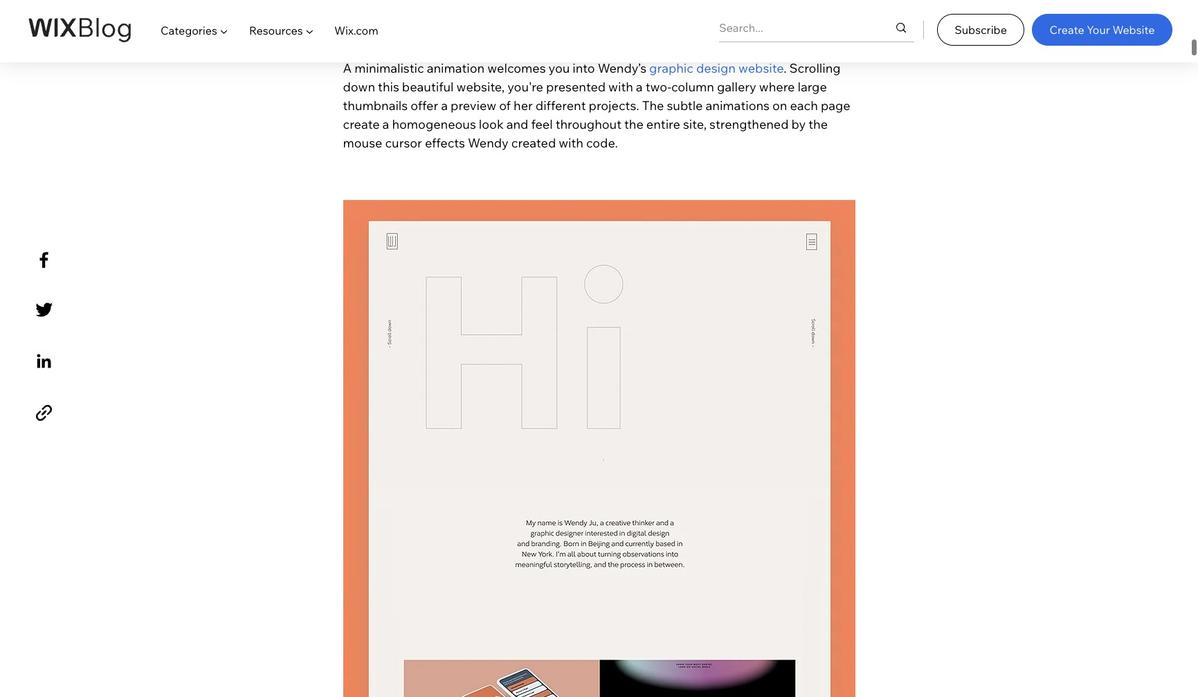 Task type: vqa. For each thing, say whether or not it's contained in the screenshot.
Books &
no



Task type: describe. For each thing, give the bounding box(es) containing it.
her
[[514, 97, 533, 113]]

website,
[[457, 79, 505, 95]]

2 horizontal spatial a
[[636, 79, 643, 95]]

create your website
[[1050, 23, 1155, 37]]

homogeneous
[[392, 116, 476, 132]]

2 the from the left
[[809, 116, 828, 132]]

subscribe
[[955, 23, 1007, 37]]

create
[[1050, 23, 1084, 37]]

wix.com
[[334, 24, 378, 37]]

two-
[[646, 79, 671, 95]]

minimalistic
[[355, 60, 424, 76]]

categories ▼
[[161, 24, 228, 37]]

1 vertical spatial with
[[559, 135, 583, 151]]

01. wendy ju
[[343, 19, 441, 38]]

and
[[506, 116, 528, 132]]

welcomes
[[487, 60, 546, 76]]

effects
[[425, 135, 465, 151]]

throughout
[[556, 116, 622, 132]]

resources
[[249, 24, 303, 37]]

mouse
[[343, 135, 382, 151]]

create your website link
[[1032, 14, 1173, 46]]

create
[[343, 116, 380, 132]]

feel
[[531, 116, 553, 132]]

2 vertical spatial a
[[382, 116, 389, 132]]

look
[[479, 116, 504, 132]]

this
[[378, 79, 399, 95]]

ju
[[422, 19, 441, 38]]

you're
[[508, 79, 543, 95]]

▼ for categories ▼
[[220, 24, 228, 37]]

01.
[[343, 19, 365, 38]]

1 horizontal spatial with
[[609, 79, 633, 95]]

large
[[798, 79, 827, 95]]

animations
[[706, 97, 770, 113]]

projects.
[[589, 97, 639, 113]]

.
[[784, 60, 787, 76]]

▼ for resources  ▼
[[305, 24, 314, 37]]

strengthened
[[710, 116, 789, 132]]

. scrolling down this beautiful website, you're presented with a two-column gallery where large thumbnails offer a preview of her different projects. the subtle animations on each page create a homogeneous look and feel throughout the entire site, strengthened by the mouse cursor effects wendy created with code.
[[343, 60, 853, 151]]

resources  ▼
[[249, 24, 314, 37]]

1 vertical spatial a
[[441, 97, 448, 113]]



Task type: locate. For each thing, give the bounding box(es) containing it.
down
[[343, 79, 375, 95]]

categories
[[161, 24, 217, 37]]

each
[[790, 97, 818, 113]]

created
[[511, 135, 556, 151]]

you
[[549, 60, 570, 76]]

0 horizontal spatial ▼
[[220, 24, 228, 37]]

▼ right resources
[[305, 24, 314, 37]]

preview
[[451, 97, 496, 113]]

a
[[636, 79, 643, 95], [441, 97, 448, 113], [382, 116, 389, 132]]

animation
[[427, 60, 485, 76]]

2 ▼ from the left
[[305, 24, 314, 37]]

1 vertical spatial wendy
[[468, 135, 509, 151]]

1 the from the left
[[624, 116, 644, 132]]

a minimalistic animation welcomes you into wendy's graphic design website
[[343, 60, 784, 76]]

wix website example by wendy ju image
[[343, 200, 855, 697]]

share article on twitter image
[[32, 298, 56, 322]]

column
[[671, 79, 714, 95]]

beautiful
[[402, 79, 454, 95]]

with
[[609, 79, 633, 95], [559, 135, 583, 151]]

with down throughout
[[559, 135, 583, 151]]

offer
[[411, 97, 438, 113]]

1 horizontal spatial the
[[809, 116, 828, 132]]

a left two-
[[636, 79, 643, 95]]

into
[[573, 60, 595, 76]]

design
[[696, 60, 736, 76]]

▼
[[220, 24, 228, 37], [305, 24, 314, 37]]

scrolling
[[789, 60, 841, 76]]

share article on twitter image
[[32, 298, 56, 322]]

copy link of the article image
[[32, 401, 56, 425]]

▼ right 'categories'
[[220, 24, 228, 37]]

of
[[499, 97, 511, 113]]

share article on facebook image
[[32, 248, 56, 272], [32, 248, 56, 272]]

code.
[[586, 135, 618, 151]]

where
[[759, 79, 795, 95]]

wendy ju link
[[368, 19, 441, 38]]

presented
[[546, 79, 606, 95]]

1 horizontal spatial a
[[441, 97, 448, 113]]

website
[[738, 60, 784, 76]]

share article on linkedin image
[[32, 349, 56, 373], [32, 349, 56, 373]]

wendy
[[368, 19, 419, 38], [468, 135, 509, 151]]

on
[[772, 97, 787, 113]]

by
[[792, 116, 806, 132]]

with down wendy's
[[609, 79, 633, 95]]

subscribe link
[[937, 14, 1024, 46]]

a down thumbnails
[[382, 116, 389, 132]]

different
[[536, 97, 586, 113]]

graphic design website link
[[649, 60, 784, 76]]

copy link of the article image
[[32, 401, 56, 425]]

0 vertical spatial with
[[609, 79, 633, 95]]

graphic
[[649, 60, 694, 76]]

0 vertical spatial a
[[636, 79, 643, 95]]

0 vertical spatial wendy
[[368, 19, 419, 38]]

Search... search field
[[719, 14, 867, 42]]

0 horizontal spatial wendy
[[368, 19, 419, 38]]

the down the
[[624, 116, 644, 132]]

wix.com link
[[324, 11, 389, 50]]

site,
[[683, 116, 707, 132]]

0 horizontal spatial with
[[559, 135, 583, 151]]

a
[[343, 60, 352, 76]]

wendy inside . scrolling down this beautiful website, you're presented with a two-column gallery where large thumbnails offer a preview of her different projects. the subtle animations on each page create a homogeneous look and feel throughout the entire site, strengthened by the mouse cursor effects wendy created with code.
[[468, 135, 509, 151]]

a right the offer
[[441, 97, 448, 113]]

page
[[821, 97, 850, 113]]

thumbnails
[[343, 97, 408, 113]]

your
[[1087, 23, 1110, 37]]

website
[[1113, 23, 1155, 37]]

wendy's
[[598, 60, 647, 76]]

1 horizontal spatial ▼
[[305, 24, 314, 37]]

the right by
[[809, 116, 828, 132]]

wendy left ju
[[368, 19, 419, 38]]

subtle
[[667, 97, 703, 113]]

the
[[642, 97, 664, 113]]

None search field
[[719, 14, 914, 42]]

the
[[624, 116, 644, 132], [809, 116, 828, 132]]

cursor
[[385, 135, 422, 151]]

1 ▼ from the left
[[220, 24, 228, 37]]

0 horizontal spatial the
[[624, 116, 644, 132]]

0 horizontal spatial a
[[382, 116, 389, 132]]

1 horizontal spatial wendy
[[468, 135, 509, 151]]

entire
[[646, 116, 680, 132]]

wendy down look
[[468, 135, 509, 151]]

gallery
[[717, 79, 756, 95]]



